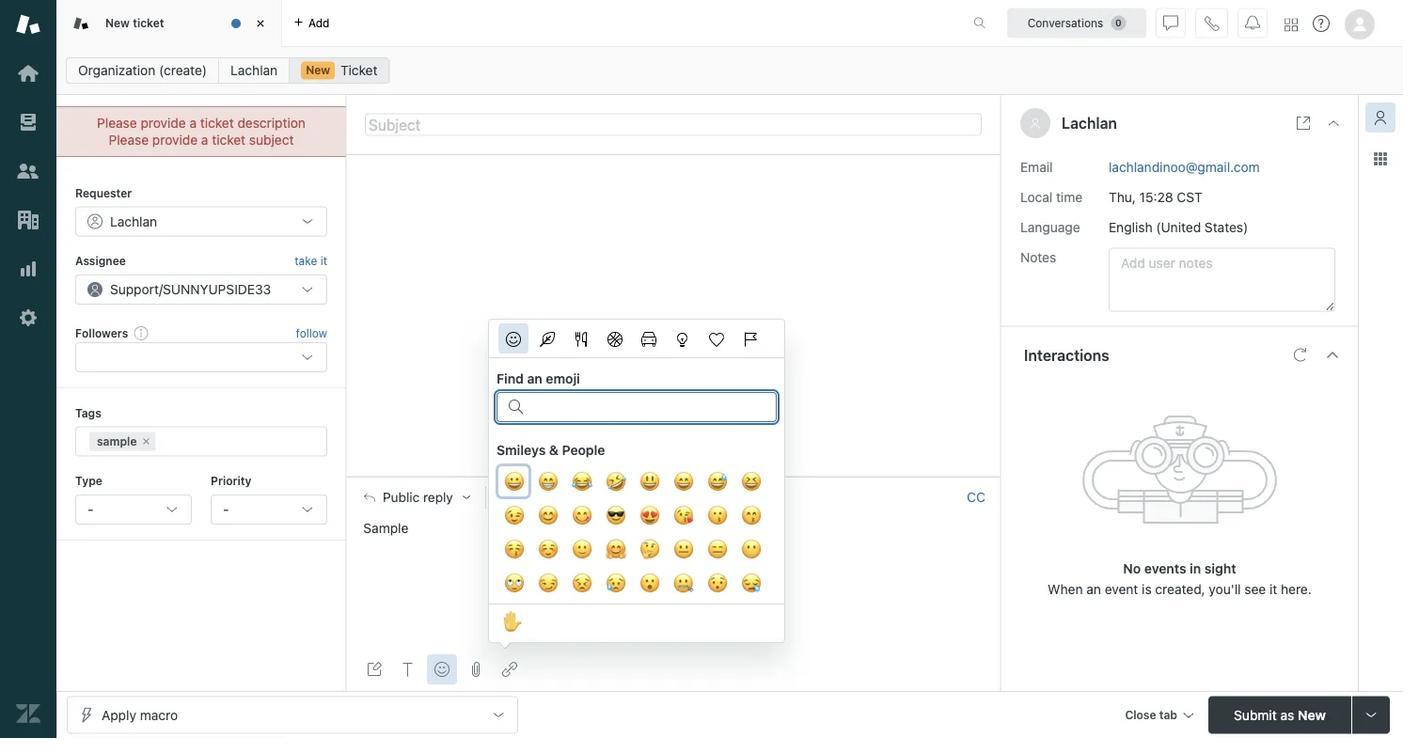 Task type: describe. For each thing, give the bounding box(es) containing it.
take
[[295, 254, 317, 268]]

in
[[1190, 561, 1202, 576]]

main element
[[0, 0, 56, 739]]

😑️
[[708, 538, 726, 563]]

an inside no events in sight when an event is created, you'll see it here.
[[1087, 582, 1102, 597]]

it inside button
[[321, 254, 327, 268]]

&
[[549, 443, 559, 458]]

time
[[1057, 189, 1083, 205]]

- for priority
[[223, 502, 229, 517]]

✋
[[502, 610, 521, 635]]

edit user image
[[597, 491, 610, 504]]

no events in sight when an event is created, you'll see it here.
[[1048, 561, 1312, 597]]

- for type
[[88, 502, 94, 517]]

lachlan link
[[218, 57, 290, 84]]

0 horizontal spatial a
[[190, 115, 197, 131]]

created,
[[1156, 582, 1206, 597]]

conversations
[[1028, 16, 1104, 30]]

find an emoji
[[497, 371, 580, 387]]

😮️
[[640, 572, 659, 597]]

🙂️
[[572, 538, 591, 563]]

1 vertical spatial a
[[201, 132, 208, 148]]

no
[[1124, 561, 1142, 576]]

😀️
[[504, 470, 523, 495]]

type
[[75, 475, 102, 488]]

😶️
[[741, 538, 760, 563]]

when
[[1048, 582, 1084, 597]]

😅️
[[708, 470, 726, 495]]

organization (create)
[[78, 63, 207, 78]]

- button for type
[[75, 495, 192, 525]]

🤣️
[[606, 470, 625, 495]]

is
[[1142, 582, 1152, 597]]

1 horizontal spatial lachlan
[[546, 491, 590, 504]]

2 horizontal spatial new
[[1298, 708, 1327, 723]]

see
[[1245, 582, 1267, 597]]

to
[[498, 490, 512, 505]]

Subject field
[[365, 113, 982, 136]]

interactions
[[1025, 346, 1110, 364]]

submit as new
[[1235, 708, 1327, 723]]

😙️ 😚️
[[504, 504, 760, 563]]

15:28
[[1140, 189, 1174, 205]]

😯️
[[708, 572, 726, 597]]

1 vertical spatial please
[[109, 132, 149, 148]]

follow button
[[296, 325, 327, 342]]

(united
[[1157, 219, 1202, 235]]

new link
[[289, 57, 390, 84]]

😃️
[[640, 470, 659, 495]]

😊️
[[538, 504, 557, 529]]

here.
[[1282, 582, 1312, 597]]

local time
[[1021, 189, 1083, 205]]

views image
[[16, 110, 40, 135]]

as
[[1281, 708, 1295, 723]]

thu,
[[1109, 189, 1136, 205]]

organization (create) button
[[66, 57, 219, 84]]

☺️
[[538, 538, 557, 563]]

states)
[[1205, 219, 1249, 235]]

take it button
[[295, 252, 327, 271]]

email
[[1021, 159, 1053, 175]]

2 horizontal spatial lachlan
[[1062, 114, 1118, 132]]

secondary element
[[56, 52, 1404, 89]]

events
[[1145, 561, 1187, 576]]

conversations button
[[1008, 8, 1147, 38]]

sight
[[1205, 561, 1237, 576]]

1 vertical spatial provide
[[152, 132, 198, 148]]

organization
[[78, 63, 156, 78]]

reporting image
[[16, 257, 40, 281]]

notes
[[1021, 249, 1057, 265]]

follow
[[296, 326, 327, 340]]

you'll
[[1209, 582, 1242, 597]]

😍️
[[640, 504, 659, 529]]

event
[[1105, 582, 1139, 597]]

smileys
[[497, 443, 546, 458]]

✋ button
[[497, 607, 527, 641]]

emoji
[[546, 371, 580, 387]]

take it
[[295, 254, 327, 268]]

😎️
[[606, 504, 625, 529]]

ticket inside tab
[[133, 16, 164, 29]]

Public reply composer text field
[[356, 518, 993, 557]]

format text image
[[401, 662, 416, 677]]

😘️
[[674, 504, 693, 529]]

🙄️
[[504, 572, 523, 597]]

😋️
[[572, 504, 591, 529]]

apps image
[[1374, 151, 1389, 167]]

Add user notes text field
[[1109, 248, 1336, 312]]

🤐️
[[674, 572, 693, 597]]

thu, 15:28 cst
[[1109, 189, 1203, 205]]



Task type: vqa. For each thing, say whether or not it's contained in the screenshot.
reply
no



Task type: locate. For each thing, give the bounding box(es) containing it.
🤔️
[[640, 538, 659, 563]]

-
[[88, 502, 94, 517], [223, 502, 229, 517]]

😄️
[[674, 470, 693, 495]]

1 horizontal spatial - button
[[211, 495, 327, 525]]

0 vertical spatial ticket
[[133, 16, 164, 29]]

cc
[[967, 490, 986, 505]]

0 horizontal spatial - button
[[75, 495, 192, 525]]

provide
[[141, 115, 186, 131], [152, 132, 198, 148]]

lachlandinoo@gmail.com
[[1109, 159, 1261, 175]]

1 horizontal spatial it
[[1270, 582, 1278, 597]]

0 horizontal spatial new
[[105, 16, 130, 29]]

1 vertical spatial it
[[1270, 582, 1278, 597]]

new for new
[[306, 64, 330, 77]]

organizations image
[[16, 208, 40, 232]]

cc button
[[967, 489, 986, 506]]

close image
[[1327, 116, 1342, 131]]

😚️
[[504, 538, 523, 563]]

1 horizontal spatial a
[[201, 132, 208, 148]]

find
[[497, 371, 524, 387]]

draft mode image
[[367, 662, 382, 677]]

😶️ 🙄️
[[504, 538, 760, 597]]

an left event
[[1087, 582, 1102, 597]]

a left subject
[[201, 132, 208, 148]]

zendesk image
[[16, 702, 40, 726]]

get started image
[[16, 61, 40, 86]]

a down (create)
[[190, 115, 197, 131]]

local
[[1021, 189, 1053, 205]]

language
[[1021, 219, 1081, 235]]

cst
[[1177, 189, 1203, 205]]

ticket left subject
[[212, 132, 246, 148]]

new right as
[[1298, 708, 1327, 723]]

it right take
[[321, 254, 327, 268]]

1 vertical spatial ticket
[[200, 115, 234, 131]]

🤗️
[[606, 538, 625, 563]]

2 - from the left
[[223, 502, 229, 517]]

english
[[1109, 219, 1153, 235]]

english (united states)
[[1109, 219, 1249, 235]]

subject
[[249, 132, 294, 148]]

submit
[[1235, 708, 1277, 723]]

0 vertical spatial provide
[[141, 115, 186, 131]]

customers image
[[16, 159, 40, 183]]

lachlan
[[231, 63, 278, 78], [1062, 114, 1118, 132], [546, 491, 590, 504]]

0 vertical spatial it
[[321, 254, 327, 268]]

user image
[[1030, 118, 1042, 129], [1032, 119, 1040, 129]]

please provide a ticket description please provide a ticket subject
[[97, 115, 306, 148]]

people
[[562, 443, 606, 458]]

new ticket
[[105, 16, 164, 29]]

😂️
[[572, 470, 591, 495]]

add link (cmd k) image
[[502, 662, 517, 677]]

it inside no events in sight when an event is created, you'll see it here.
[[1270, 582, 1278, 597]]

an
[[527, 371, 543, 387], [1087, 582, 1102, 597]]

a
[[190, 115, 197, 131], [201, 132, 208, 148]]

😆️ 😉️
[[504, 470, 760, 529]]

priority
[[211, 475, 252, 488]]

😗️
[[708, 504, 726, 529]]

view more details image
[[1297, 116, 1312, 131]]

lachlan up time
[[1062, 114, 1118, 132]]

lachlan down close image
[[231, 63, 278, 78]]

- down type
[[88, 502, 94, 517]]

1 vertical spatial new
[[306, 64, 330, 77]]

new
[[105, 16, 130, 29], [306, 64, 330, 77], [1298, 708, 1327, 723]]

2 - button from the left
[[211, 495, 327, 525]]

ticket up organization (create)
[[133, 16, 164, 29]]

new inside tab
[[105, 16, 130, 29]]

1 vertical spatial lachlan
[[1062, 114, 1118, 132]]

lachlan right lachlandinoo@gmail.com icon
[[546, 491, 590, 504]]

sample
[[364, 521, 412, 536]]

😪️
[[741, 572, 760, 597]]

lachlan inside secondary element
[[231, 63, 278, 78]]

- button down priority
[[211, 495, 327, 525]]

- button
[[75, 495, 192, 525], [211, 495, 327, 525]]

2 vertical spatial lachlan
[[546, 491, 590, 504]]

😆️
[[741, 470, 760, 495]]

😙️
[[741, 504, 760, 529]]

insert emojis image
[[435, 662, 450, 677]]

- down priority
[[223, 502, 229, 517]]

it right see
[[1270, 582, 1278, 597]]

😉️
[[504, 504, 523, 529]]

0 horizontal spatial it
[[321, 254, 327, 268]]

0 vertical spatial an
[[527, 371, 543, 387]]

- button down type
[[75, 495, 192, 525]]

1 - button from the left
[[75, 495, 192, 525]]

it
[[321, 254, 327, 268], [1270, 582, 1278, 597]]

zendesk support image
[[16, 12, 40, 37]]

add attachment image
[[469, 662, 484, 677]]

1 horizontal spatial an
[[1087, 582, 1102, 597]]

😁️
[[538, 470, 557, 495]]

0 horizontal spatial an
[[527, 371, 543, 387]]

0 vertical spatial new
[[105, 16, 130, 29]]

close image
[[251, 14, 270, 33]]

admin image
[[16, 306, 40, 330]]

😐️
[[674, 538, 693, 563]]

new up organization
[[105, 16, 130, 29]]

1 horizontal spatial -
[[223, 502, 229, 517]]

new for new ticket
[[105, 16, 130, 29]]

😏️
[[538, 572, 557, 597]]

tabs tab list
[[56, 0, 954, 47]]

0 vertical spatial please
[[97, 115, 137, 131]]

lachlandinoo@gmail.com image
[[528, 490, 543, 505]]

get help image
[[1314, 15, 1330, 32]]

customer context image
[[1374, 110, 1389, 125]]

1 - from the left
[[88, 502, 94, 517]]

new inside secondary element
[[306, 64, 330, 77]]

please
[[97, 115, 137, 131], [109, 132, 149, 148]]

Find an emoji field
[[532, 393, 765, 418]]

an right the find
[[527, 371, 543, 387]]

- button for priority
[[211, 495, 327, 525]]

0 horizontal spatial lachlan
[[231, 63, 278, 78]]

0 vertical spatial a
[[190, 115, 197, 131]]

new right the 'lachlan' link
[[306, 64, 330, 77]]

0 vertical spatial lachlan
[[231, 63, 278, 78]]

ticket left description
[[200, 115, 234, 131]]

😥️
[[606, 572, 625, 597]]

new ticket tab
[[56, 0, 282, 47]]

0 horizontal spatial -
[[88, 502, 94, 517]]

😣️
[[572, 572, 591, 597]]

(create)
[[159, 63, 207, 78]]

description
[[238, 115, 306, 131]]

1 horizontal spatial new
[[306, 64, 330, 77]]

2 vertical spatial new
[[1298, 708, 1327, 723]]

1 vertical spatial an
[[1087, 582, 1102, 597]]

smileys & people
[[497, 443, 606, 458]]

2 vertical spatial ticket
[[212, 132, 246, 148]]

ticket
[[133, 16, 164, 29], [200, 115, 234, 131], [212, 132, 246, 148]]

zendesk products image
[[1285, 18, 1298, 32]]



